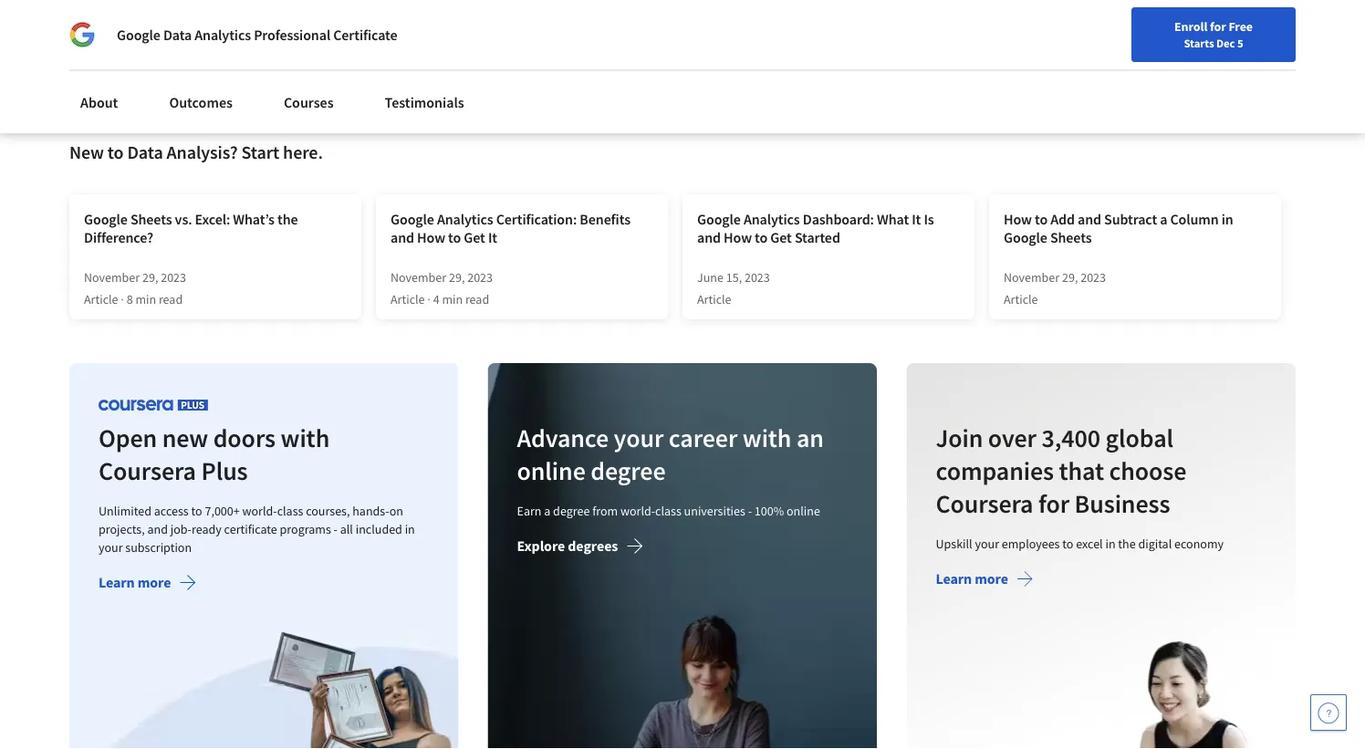 Task type: vqa. For each thing, say whether or not it's contained in the screenshot.
'Analytics'
yes



Task type: locate. For each thing, give the bounding box(es) containing it.
1 horizontal spatial in
[[1106, 536, 1116, 553]]

to up november 29, 2023 article · 4 min read
[[448, 229, 461, 247]]

1 horizontal spatial it
[[912, 210, 921, 229]]

your right upskill
[[975, 536, 999, 553]]

3 november from the left
[[1004, 270, 1060, 286]]

1 horizontal spatial with
[[743, 423, 792, 454]]

1 november from the left
[[84, 270, 140, 286]]

world-
[[242, 503, 277, 520], [621, 503, 656, 520]]

certificate
[[224, 522, 277, 538]]

1 horizontal spatial november
[[391, 270, 446, 286]]

1 horizontal spatial how
[[724, 229, 752, 247]]

1 · from the left
[[121, 292, 124, 308]]

· inside november 29, 2023 article · 4 min read
[[427, 292, 431, 308]]

june
[[697, 270, 724, 286]]

how up november 29, 2023 article · 4 min read
[[417, 229, 445, 247]]

1 horizontal spatial world-
[[621, 503, 656, 520]]

projects,
[[99, 522, 145, 538]]

to up ready
[[191, 503, 202, 520]]

- inside unlimited access to 7,000+ world-class courses, hands-on projects, and job-ready certificate programs - all included in your subscription
[[334, 522, 338, 538]]

google up november 29, 2023 article · 4 min read
[[391, 210, 434, 229]]

sheets up november 29, 2023 article
[[1050, 229, 1092, 247]]

learn for learn more link to the left
[[99, 574, 135, 592]]

it left is
[[912, 210, 921, 229]]

to right new
[[108, 141, 124, 164]]

how
[[1004, 210, 1032, 229], [417, 229, 445, 247], [724, 229, 752, 247]]

and inside unlimited access to 7,000+ world-class courses, hands-on projects, and job-ready certificate programs - all included in your subscription
[[147, 522, 168, 538]]

and inside google analytics dashboard: what it is and how to get started
[[697, 229, 721, 247]]

29, inside november 29, 2023 article
[[1062, 270, 1078, 286]]

1 horizontal spatial learn more
[[936, 570, 1008, 589]]

2 min from the left
[[442, 292, 463, 308]]

november down the add
[[1004, 270, 1060, 286]]

0 horizontal spatial class
[[277, 503, 303, 520]]

2 2023 from the left
[[467, 270, 493, 286]]

1 horizontal spatial class
[[656, 503, 682, 520]]

your for upskill
[[975, 536, 999, 553]]

explore degrees
[[517, 538, 618, 556]]

0 horizontal spatial learn more
[[99, 574, 171, 592]]

article inside june 15, 2023 article
[[697, 292, 732, 308]]

for up dec
[[1210, 18, 1226, 35]]

sheets left vs. in the left top of the page
[[130, 210, 172, 229]]

0 horizontal spatial online
[[517, 455, 586, 487]]

data left analysis?
[[127, 141, 163, 164]]

0 vertical spatial for
[[1210, 18, 1226, 35]]

all
[[340, 522, 353, 538]]

learn more
[[936, 570, 1008, 589], [99, 574, 171, 592]]

world- up the certificate
[[242, 503, 277, 520]]

to inside 'google analytics certification: benefits and how to get it'
[[448, 229, 461, 247]]

benefits
[[580, 210, 631, 229]]

2023 for certification:
[[467, 270, 493, 286]]

0 horizontal spatial how
[[417, 229, 445, 247]]

google inside google analytics dashboard: what it is and how to get started
[[697, 210, 741, 229]]

a left 'column'
[[1160, 210, 1168, 229]]

to left started
[[755, 229, 768, 247]]

in right 'column'
[[1222, 210, 1234, 229]]

online down advance
[[517, 455, 586, 487]]

testimonials
[[385, 93, 464, 111]]

courses
[[284, 93, 334, 111]]

1 horizontal spatial read
[[465, 292, 489, 308]]

2023 down the how to add and subtract a column in google sheets
[[1081, 270, 1106, 286]]

2 29, from the left
[[449, 270, 465, 286]]

google for google analytics certification: benefits and how to get it
[[391, 210, 434, 229]]

learn more link down subscription
[[99, 574, 197, 596]]

google right google icon
[[117, 26, 160, 44]]

learn more down upskill
[[936, 570, 1008, 589]]

29, down difference?
[[142, 270, 158, 286]]

analytics for google analytics certification: benefits and how to get it
[[437, 210, 493, 229]]

get inside google analytics dashboard: what it is and how to get started
[[771, 229, 792, 247]]

1 horizontal spatial your
[[614, 423, 664, 454]]

unlimited
[[99, 503, 152, 520]]

article inside november 29, 2023 article
[[1004, 292, 1038, 308]]

certificate
[[333, 26, 397, 44]]

0 horizontal spatial in
[[405, 522, 415, 538]]

the
[[277, 210, 298, 229], [1118, 536, 1136, 553]]

1 horizontal spatial more
[[975, 570, 1008, 589]]

degree up from
[[591, 455, 666, 487]]

0 horizontal spatial learn
[[99, 574, 135, 592]]

google inside the how to add and subtract a column in google sheets
[[1004, 229, 1048, 247]]

your left career
[[614, 423, 664, 454]]

analytics left dashboard:
[[744, 210, 800, 229]]

enroll
[[1175, 18, 1208, 35]]

coursera inside open new doors with coursera plus
[[99, 455, 196, 487]]

0 horizontal spatial ·
[[121, 292, 124, 308]]

in right excel
[[1106, 536, 1116, 553]]

1 horizontal spatial get
[[771, 229, 792, 247]]

min right 4
[[442, 292, 463, 308]]

min for to
[[442, 292, 463, 308]]

0 horizontal spatial world-
[[242, 503, 277, 520]]

learn more down subscription
[[99, 574, 171, 592]]

2 horizontal spatial 29,
[[1062, 270, 1078, 286]]

sheets inside the how to add and subtract a column in google sheets
[[1050, 229, 1092, 247]]

global
[[1106, 423, 1174, 454]]

with left an
[[743, 423, 792, 454]]

menu item
[[982, 18, 1100, 78]]

learn more link
[[936, 570, 1034, 593], [99, 574, 197, 596]]

2023 inside june 15, 2023 article
[[745, 270, 770, 286]]

with inside advance your career with an online degree
[[743, 423, 792, 454]]

get left started
[[771, 229, 792, 247]]

get
[[464, 229, 485, 247], [771, 229, 792, 247]]

1 vertical spatial degree
[[553, 503, 590, 520]]

0 vertical spatial online
[[517, 455, 586, 487]]

1 horizontal spatial sheets
[[1050, 229, 1092, 247]]

0 vertical spatial a
[[1160, 210, 1168, 229]]

0 horizontal spatial sheets
[[130, 210, 172, 229]]

1 horizontal spatial online
[[787, 503, 821, 520]]

in right included
[[405, 522, 415, 538]]

add
[[1051, 210, 1075, 229]]

access
[[154, 503, 189, 520]]

1 world- from the left
[[242, 503, 277, 520]]

1 get from the left
[[464, 229, 485, 247]]

in
[[1222, 210, 1234, 229], [405, 522, 415, 538], [1106, 536, 1116, 553]]

1 29, from the left
[[142, 270, 158, 286]]

· left 8
[[121, 292, 124, 308]]

1 min from the left
[[135, 292, 156, 308]]

read right 8
[[159, 292, 183, 308]]

29,
[[142, 270, 158, 286], [449, 270, 465, 286], [1062, 270, 1078, 286]]

degree inside advance your career with an online degree
[[591, 455, 666, 487]]

with right doors
[[281, 423, 330, 454]]

29, down 'google analytics certification: benefits and how to get it'
[[449, 270, 465, 286]]

3 article from the left
[[697, 292, 732, 308]]

join over 3,400 global companies that choose coursera for business
[[936, 423, 1187, 520]]

from
[[593, 503, 618, 520]]

min
[[135, 292, 156, 308], [442, 292, 463, 308]]

0 horizontal spatial the
[[277, 210, 298, 229]]

- left all
[[334, 522, 338, 538]]

data
[[163, 26, 192, 44], [127, 141, 163, 164]]

3 2023 from the left
[[745, 270, 770, 286]]

0 horizontal spatial november
[[84, 270, 140, 286]]

class up programs
[[277, 503, 303, 520]]

1 vertical spatial online
[[787, 503, 821, 520]]

0 horizontal spatial -
[[334, 522, 338, 538]]

november inside november 29, 2023 article · 4 min read
[[391, 270, 446, 286]]

november for google sheets vs. excel: what's the difference?
[[84, 270, 140, 286]]

world- right from
[[621, 503, 656, 520]]

1 horizontal spatial learn
[[936, 570, 972, 589]]

plus
[[201, 455, 248, 487]]

0 horizontal spatial your
[[99, 540, 123, 556]]

article for google sheets vs. excel: what's the difference?
[[84, 292, 118, 308]]

article for google analytics certification: benefits and how to get it
[[391, 292, 425, 308]]

2 horizontal spatial in
[[1222, 210, 1234, 229]]

2023 inside november 29, 2023 article · 8 min read
[[161, 270, 186, 286]]

- left 100%
[[748, 503, 752, 520]]

1 horizontal spatial -
[[748, 503, 752, 520]]

1 horizontal spatial ·
[[427, 292, 431, 308]]

certification:
[[496, 210, 577, 229]]

0 vertical spatial coursera
[[99, 455, 196, 487]]

to left the add
[[1035, 210, 1048, 229]]

get up november 29, 2023 article · 4 min read
[[464, 229, 485, 247]]

it inside 'google analytics certification: benefits and how to get it'
[[488, 229, 497, 247]]

1 horizontal spatial for
[[1210, 18, 1226, 35]]

analytics inside 'google analytics certification: benefits and how to get it'
[[437, 210, 493, 229]]

google down new
[[84, 210, 128, 229]]

analytics inside google analytics dashboard: what it is and how to get started
[[744, 210, 800, 229]]

0 horizontal spatial a
[[544, 503, 551, 520]]

0 vertical spatial -
[[748, 503, 752, 520]]

that
[[1059, 455, 1104, 487]]

read right 4
[[465, 292, 489, 308]]

a
[[1160, 210, 1168, 229], [544, 503, 551, 520]]

29, inside november 29, 2023 article · 4 min read
[[449, 270, 465, 286]]

1 vertical spatial a
[[544, 503, 551, 520]]

1 read from the left
[[159, 292, 183, 308]]

2 with from the left
[[743, 423, 792, 454]]

coursera down open
[[99, 455, 196, 487]]

1 vertical spatial coursera
[[936, 488, 1033, 520]]

0 vertical spatial degree
[[591, 455, 666, 487]]

min right 8
[[135, 292, 156, 308]]

1 horizontal spatial a
[[1160, 210, 1168, 229]]

start
[[241, 141, 279, 164]]

your inside advance your career with an online degree
[[614, 423, 664, 454]]

the left digital
[[1118, 536, 1136, 553]]

29, inside november 29, 2023 article · 8 min read
[[142, 270, 158, 286]]

and right the add
[[1078, 210, 1102, 229]]

· for to
[[427, 292, 431, 308]]

2 november from the left
[[391, 270, 446, 286]]

for down that
[[1038, 488, 1070, 520]]

online
[[517, 455, 586, 487], [787, 503, 821, 520]]

analytics for google analytics dashboard: what it is and how to get started
[[744, 210, 800, 229]]

coursera
[[99, 455, 196, 487], [936, 488, 1033, 520]]

1 vertical spatial for
[[1038, 488, 1070, 520]]

it up november 29, 2023 article · 4 min read
[[488, 229, 497, 247]]

0 horizontal spatial get
[[464, 229, 485, 247]]

learn down upskill
[[936, 570, 972, 589]]

read for to
[[465, 292, 489, 308]]

2023 right 15,
[[745, 270, 770, 286]]

2 article from the left
[[391, 292, 425, 308]]

and up june
[[697, 229, 721, 247]]

google left the add
[[1004, 229, 1048, 247]]

2 get from the left
[[771, 229, 792, 247]]

over
[[988, 423, 1037, 454]]

world- inside unlimited access to 7,000+ world-class courses, hands-on projects, and job-ready certificate programs - all included in your subscription
[[242, 503, 277, 520]]

2 · from the left
[[427, 292, 431, 308]]

class for universities
[[656, 503, 682, 520]]

vs.
[[175, 210, 192, 229]]

and up november 29, 2023 article · 4 min read
[[391, 229, 414, 247]]

it
[[912, 210, 921, 229], [488, 229, 497, 247]]

enroll for free starts dec 5
[[1175, 18, 1253, 50]]

2 horizontal spatial analytics
[[744, 210, 800, 229]]

more
[[975, 570, 1008, 589], [138, 574, 171, 592]]

· left 4
[[427, 292, 431, 308]]

2023
[[161, 270, 186, 286], [467, 270, 493, 286], [745, 270, 770, 286], [1081, 270, 1106, 286]]

november up 8
[[84, 270, 140, 286]]

more down employees
[[975, 570, 1008, 589]]

about link
[[69, 82, 129, 122]]

to left excel
[[1062, 536, 1074, 553]]

29, for sheets
[[142, 270, 158, 286]]

open new doors with coursera plus
[[99, 423, 330, 487]]

learn
[[936, 570, 972, 589], [99, 574, 135, 592]]

google inside google sheets vs. excel: what's the difference?
[[84, 210, 128, 229]]

for inside join over 3,400 global companies that choose coursera for business
[[1038, 488, 1070, 520]]

min inside november 29, 2023 article · 8 min read
[[135, 292, 156, 308]]

november 29, 2023 article · 8 min read
[[84, 270, 186, 308]]

analytics left professional
[[195, 26, 251, 44]]

excel:
[[195, 210, 230, 229]]

about
[[80, 93, 118, 111]]

the right "what's"
[[277, 210, 298, 229]]

analysis?
[[167, 141, 238, 164]]

2023 down 'google analytics certification: benefits and how to get it'
[[467, 270, 493, 286]]

· inside november 29, 2023 article · 8 min read
[[121, 292, 124, 308]]

2023 down google sheets vs. excel: what's the difference?
[[161, 270, 186, 286]]

3 29, from the left
[[1062, 270, 1078, 286]]

-
[[748, 503, 752, 520], [334, 522, 338, 538]]

15,
[[726, 270, 742, 286]]

and
[[1078, 210, 1102, 229], [391, 229, 414, 247], [697, 229, 721, 247], [147, 522, 168, 538]]

google inside 'google analytics certification: benefits and how to get it'
[[391, 210, 434, 229]]

learn down "projects,"
[[99, 574, 135, 592]]

2 horizontal spatial your
[[975, 536, 999, 553]]

and up subscription
[[147, 522, 168, 538]]

online right 100%
[[787, 503, 821, 520]]

november inside november 29, 2023 article · 8 min read
[[84, 270, 140, 286]]

coursera image
[[22, 15, 138, 44]]

class left universities
[[656, 503, 682, 520]]

outcomes link
[[158, 82, 244, 122]]

article for google analytics dashboard: what it is and how to get started
[[697, 292, 732, 308]]

read inside november 29, 2023 article · 8 min read
[[159, 292, 183, 308]]

0 horizontal spatial more
[[138, 574, 171, 592]]

0 vertical spatial the
[[277, 210, 298, 229]]

article inside november 29, 2023 article · 4 min read
[[391, 292, 425, 308]]

learn more for right learn more link
[[936, 570, 1008, 589]]

1 2023 from the left
[[161, 270, 186, 286]]

courses link
[[273, 82, 345, 122]]

1 horizontal spatial coursera
[[936, 488, 1033, 520]]

degrees
[[568, 538, 618, 556]]

article inside november 29, 2023 article · 8 min read
[[84, 292, 118, 308]]

2 read from the left
[[465, 292, 489, 308]]

2023 for add
[[1081, 270, 1106, 286]]

november inside november 29, 2023 article
[[1004, 270, 1060, 286]]

min inside november 29, 2023 article · 4 min read
[[442, 292, 463, 308]]

min for difference?
[[135, 292, 156, 308]]

0 horizontal spatial coursera
[[99, 455, 196, 487]]

1 horizontal spatial the
[[1118, 536, 1136, 553]]

programs
[[280, 522, 331, 538]]

0 horizontal spatial 29,
[[142, 270, 158, 286]]

your down "projects,"
[[99, 540, 123, 556]]

2 horizontal spatial november
[[1004, 270, 1060, 286]]

read
[[159, 292, 183, 308], [465, 292, 489, 308]]

what
[[877, 210, 909, 229]]

2 world- from the left
[[621, 503, 656, 520]]

google up june
[[697, 210, 741, 229]]

how inside 'google analytics certification: benefits and how to get it'
[[417, 229, 445, 247]]

article for how to add and subtract a column in google sheets
[[1004, 292, 1038, 308]]

data up outcomes link
[[163, 26, 192, 44]]

dashboard:
[[803, 210, 874, 229]]

1 horizontal spatial 29,
[[449, 270, 465, 286]]

how to add and subtract a column in google sheets
[[1004, 210, 1234, 247]]

1 horizontal spatial min
[[442, 292, 463, 308]]

class inside unlimited access to 7,000+ world-class courses, hands-on projects, and job-ready certificate programs - all included in your subscription
[[277, 503, 303, 520]]

2023 inside november 29, 2023 article
[[1081, 270, 1106, 286]]

with
[[281, 423, 330, 454], [743, 423, 792, 454]]

1 vertical spatial data
[[127, 141, 163, 164]]

0 horizontal spatial for
[[1038, 488, 1070, 520]]

analytics left certification:
[[437, 210, 493, 229]]

0 horizontal spatial it
[[488, 229, 497, 247]]

new
[[162, 423, 208, 454]]

to
[[108, 141, 124, 164], [1035, 210, 1048, 229], [448, 229, 461, 247], [755, 229, 768, 247], [191, 503, 202, 520], [1062, 536, 1074, 553]]

1 with from the left
[[281, 423, 330, 454]]

coursera down companies
[[936, 488, 1033, 520]]

more down subscription
[[138, 574, 171, 592]]

4 2023 from the left
[[1081, 270, 1106, 286]]

None search field
[[260, 11, 616, 48]]

help center image
[[1318, 702, 1340, 724]]

1 horizontal spatial analytics
[[437, 210, 493, 229]]

0 horizontal spatial read
[[159, 292, 183, 308]]

2023 inside november 29, 2023 article · 4 min read
[[467, 270, 493, 286]]

google
[[117, 26, 160, 44], [84, 210, 128, 229], [391, 210, 434, 229], [697, 210, 741, 229], [1004, 229, 1048, 247]]

1 horizontal spatial degree
[[591, 455, 666, 487]]

0 horizontal spatial degree
[[553, 503, 590, 520]]

november up 4
[[391, 270, 446, 286]]

1 class from the left
[[277, 503, 303, 520]]

2 class from the left
[[656, 503, 682, 520]]

degree left from
[[553, 503, 590, 520]]

explore
[[517, 538, 565, 556]]

free
[[1229, 18, 1253, 35]]

2 horizontal spatial how
[[1004, 210, 1032, 229]]

0 horizontal spatial min
[[135, 292, 156, 308]]

class
[[277, 503, 303, 520], [656, 503, 682, 520]]

with for career
[[743, 423, 792, 454]]

1 vertical spatial -
[[334, 522, 338, 538]]

·
[[121, 292, 124, 308], [427, 292, 431, 308]]

read inside november 29, 2023 article · 4 min read
[[465, 292, 489, 308]]

1 article from the left
[[84, 292, 118, 308]]

class for courses,
[[277, 503, 303, 520]]

29, down the add
[[1062, 270, 1078, 286]]

how left the add
[[1004, 210, 1032, 229]]

how up 15,
[[724, 229, 752, 247]]

google image
[[69, 22, 95, 47]]

0 horizontal spatial with
[[281, 423, 330, 454]]

learn for right learn more link
[[936, 570, 972, 589]]

4 article from the left
[[1004, 292, 1038, 308]]

column
[[1171, 210, 1219, 229]]

a right earn
[[544, 503, 551, 520]]

learn more link down upskill
[[936, 570, 1034, 593]]

coursera plus image
[[99, 399, 208, 411]]

with inside open new doors with coursera plus
[[281, 423, 330, 454]]

degree
[[591, 455, 666, 487], [553, 503, 590, 520]]

google analytics certification: benefits and how to get it
[[391, 210, 631, 247]]



Task type: describe. For each thing, give the bounding box(es) containing it.
here.
[[283, 141, 323, 164]]

google for google sheets vs. excel: what's the difference?
[[84, 210, 128, 229]]

courses,
[[306, 503, 350, 520]]

how inside google analytics dashboard: what it is and how to get started
[[724, 229, 752, 247]]

open
[[99, 423, 157, 454]]

starts
[[1184, 36, 1214, 50]]

digital
[[1138, 536, 1172, 553]]

get inside 'google analytics certification: benefits and how to get it'
[[464, 229, 485, 247]]

upskill your employees to excel in the digital economy
[[936, 536, 1224, 553]]

business
[[1075, 488, 1170, 520]]

your inside unlimited access to 7,000+ world-class courses, hands-on projects, and job-ready certificate programs - all included in your subscription
[[99, 540, 123, 556]]

subscription
[[125, 540, 192, 556]]

dec
[[1217, 36, 1235, 50]]

is
[[924, 210, 934, 229]]

3,400
[[1042, 423, 1101, 454]]

earn
[[517, 503, 542, 520]]

4
[[433, 292, 440, 308]]

the inside google sheets vs. excel: what's the difference?
[[277, 210, 298, 229]]

google analytics dashboard: what it is and how to get started
[[697, 210, 934, 247]]

100%
[[755, 503, 784, 520]]

your for advance
[[614, 423, 664, 454]]

google data analytics professional certificate
[[117, 26, 397, 44]]

on
[[389, 503, 403, 520]]

explore degrees link
[[517, 538, 644, 560]]

new
[[69, 141, 104, 164]]

difference?
[[84, 229, 153, 247]]

upskill
[[936, 536, 972, 553]]

google for google data analytics professional certificate
[[117, 26, 160, 44]]

29, for analytics
[[449, 270, 465, 286]]

for inside enroll for free starts dec 5
[[1210, 18, 1226, 35]]

5
[[1237, 36, 1244, 50]]

earn a degree from world-class universities - 100% online
[[517, 503, 821, 520]]

1 vertical spatial the
[[1118, 536, 1136, 553]]

universities
[[684, 503, 746, 520]]

a inside the how to add and subtract a column in google sheets
[[1160, 210, 1168, 229]]

to inside the how to add and subtract a column in google sheets
[[1035, 210, 1048, 229]]

companies
[[936, 455, 1054, 487]]

world- for from
[[621, 503, 656, 520]]

with for doors
[[281, 423, 330, 454]]

started
[[795, 229, 840, 247]]

included
[[356, 522, 402, 538]]

google for google analytics dashboard: what it is and how to get started
[[697, 210, 741, 229]]

excel
[[1076, 536, 1103, 553]]

job-
[[170, 522, 192, 538]]

read for difference?
[[159, 292, 183, 308]]

subtract
[[1104, 210, 1157, 229]]

and inside the how to add and subtract a column in google sheets
[[1078, 210, 1102, 229]]

november for google analytics certification: benefits and how to get it
[[391, 270, 446, 286]]

to inside unlimited access to 7,000+ world-class courses, hands-on projects, and job-ready certificate programs - all included in your subscription
[[191, 503, 202, 520]]

june 15, 2023 article
[[697, 270, 770, 308]]

employees
[[1002, 536, 1060, 553]]

advance
[[517, 423, 609, 454]]

2023 for vs.
[[161, 270, 186, 286]]

new to data analysis? start here.
[[69, 141, 323, 164]]

it inside google analytics dashboard: what it is and how to get started
[[912, 210, 921, 229]]

in inside the how to add and subtract a column in google sheets
[[1222, 210, 1234, 229]]

coursera inside join over 3,400 global companies that choose coursera for business
[[936, 488, 1033, 520]]

and inside 'google analytics certification: benefits and how to get it'
[[391, 229, 414, 247]]

unlimited access to 7,000+ world-class courses, hands-on projects, and job-ready certificate programs - all included in your subscription
[[99, 503, 415, 556]]

november 29, 2023 article
[[1004, 270, 1106, 308]]

sheets inside google sheets vs. excel: what's the difference?
[[130, 210, 172, 229]]

1 horizontal spatial learn more link
[[936, 570, 1034, 593]]

to inside google analytics dashboard: what it is and how to get started
[[755, 229, 768, 247]]

choose
[[1109, 455, 1187, 487]]

professional
[[254, 26, 331, 44]]

· for difference?
[[121, 292, 124, 308]]

ready
[[192, 522, 222, 538]]

7,000+
[[205, 503, 240, 520]]

how inside the how to add and subtract a column in google sheets
[[1004, 210, 1032, 229]]

join
[[936, 423, 983, 454]]

in inside unlimited access to 7,000+ world-class courses, hands-on projects, and job-ready certificate programs - all included in your subscription
[[405, 522, 415, 538]]

learn more for learn more link to the left
[[99, 574, 171, 592]]

hands-
[[353, 503, 389, 520]]

learner scott h usa image
[[131, 0, 690, 62]]

doors
[[213, 423, 276, 454]]

world- for 7,000+
[[242, 503, 277, 520]]

november 29, 2023 article · 4 min read
[[391, 270, 493, 308]]

0 horizontal spatial analytics
[[195, 26, 251, 44]]

an
[[797, 423, 824, 454]]

economy
[[1174, 536, 1224, 553]]

0 horizontal spatial learn more link
[[99, 574, 197, 596]]

testimonials link
[[374, 82, 475, 122]]

online inside advance your career with an online degree
[[517, 455, 586, 487]]

november for how to add and subtract a column in google sheets
[[1004, 270, 1060, 286]]

google sheets vs. excel: what's the difference?
[[84, 210, 298, 247]]

advance your career with an online degree
[[517, 423, 824, 487]]

8
[[127, 292, 133, 308]]

0 vertical spatial data
[[163, 26, 192, 44]]

outcomes
[[169, 93, 233, 111]]

career
[[669, 423, 738, 454]]

show notifications image
[[1119, 23, 1141, 45]]

what's
[[233, 210, 275, 229]]

2023 for dashboard:
[[745, 270, 770, 286]]

29, for to
[[1062, 270, 1078, 286]]



